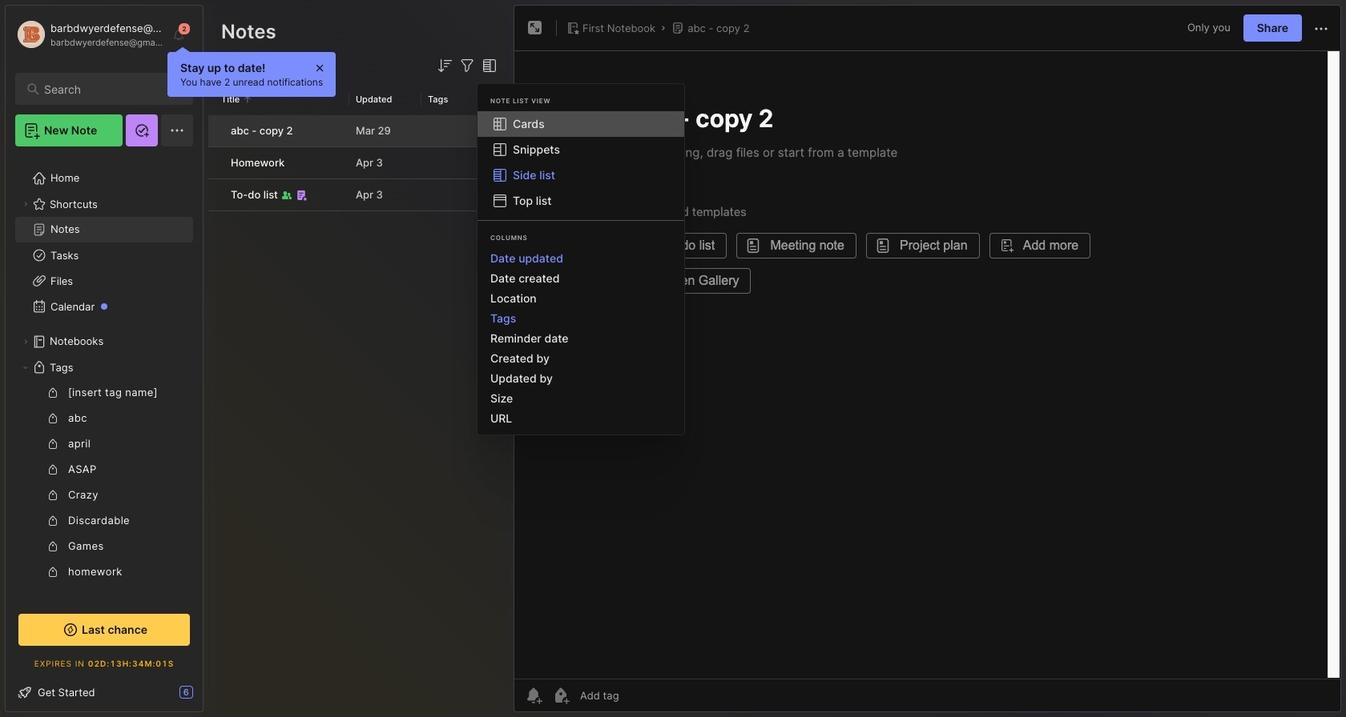 Task type: describe. For each thing, give the bounding box(es) containing it.
Add filters field
[[458, 56, 477, 75]]

3 cell from the top
[[208, 179, 221, 211]]

1 dropdown list menu from the top
[[478, 111, 684, 214]]

Note Editor text field
[[514, 50, 1341, 679]]

1 cell from the top
[[208, 115, 221, 147]]

add a reminder image
[[524, 687, 543, 706]]

note window element
[[514, 5, 1341, 717]]

expand notebooks image
[[21, 337, 30, 347]]

expand note image
[[526, 18, 545, 38]]

Account field
[[15, 18, 163, 50]]

expand tags image
[[21, 363, 30, 373]]

tree inside "main" element
[[6, 156, 203, 718]]

Help and Learning task checklist field
[[6, 680, 203, 706]]

2 cell from the top
[[208, 147, 221, 179]]

add filters image
[[458, 56, 477, 75]]

More actions field
[[1312, 18, 1331, 38]]



Task type: vqa. For each thing, say whether or not it's contained in the screenshot.
2nd Cell from the bottom
yes



Task type: locate. For each thing, give the bounding box(es) containing it.
2 vertical spatial cell
[[208, 179, 221, 211]]

dropdown list menu
[[478, 111, 684, 214], [478, 248, 684, 429]]

Sort options field
[[435, 56, 454, 75]]

row group
[[208, 115, 509, 212]]

none search field inside "main" element
[[44, 79, 179, 99]]

cell
[[208, 115, 221, 147], [208, 147, 221, 179], [208, 179, 221, 211]]

0 vertical spatial dropdown list menu
[[478, 111, 684, 214]]

1 vertical spatial cell
[[208, 147, 221, 179]]

add tag image
[[551, 687, 571, 706]]

View options field
[[477, 56, 499, 75]]

tree
[[6, 156, 203, 718]]

None search field
[[44, 79, 179, 99]]

group
[[15, 381, 193, 718]]

Add tag field
[[579, 689, 700, 704]]

tooltip
[[167, 46, 336, 97]]

1 vertical spatial dropdown list menu
[[478, 248, 684, 429]]

group inside "main" element
[[15, 381, 193, 718]]

Search text field
[[44, 82, 179, 97]]

2 dropdown list menu from the top
[[478, 248, 684, 429]]

more actions image
[[1312, 19, 1331, 38]]

menu item
[[478, 111, 684, 137]]

click to collapse image
[[202, 688, 214, 708]]

0 vertical spatial cell
[[208, 115, 221, 147]]

main element
[[0, 0, 208, 718]]



